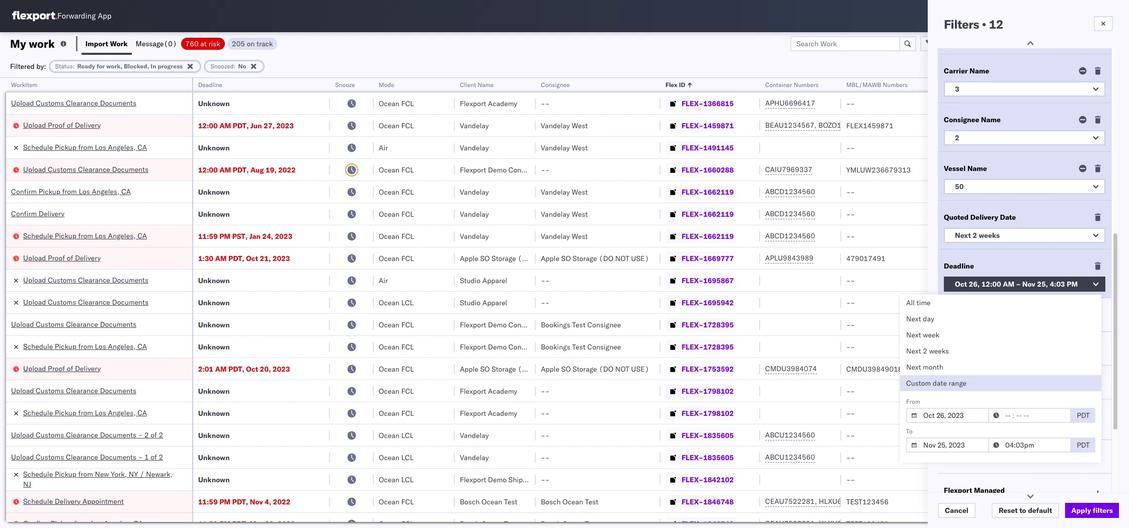 Task type: describe. For each thing, give the bounding box(es) containing it.
18 flex- from the top
[[682, 475, 703, 484]]

4 schedule pickup from los angeles, ca link from the top
[[23, 408, 147, 418]]

confirm for bottommost confirm pickup from los angeles, ca button
[[23, 519, 49, 528]]

760 at risk
[[185, 39, 220, 48]]

13 fcl from the top
[[401, 497, 414, 506]]

3 jawla from the top
[[1027, 187, 1044, 196]]

1 bookings from the top
[[541, 320, 570, 329]]

air for vandelay
[[379, 143, 388, 152]]

bozo1234565,
[[818, 121, 870, 130]]

proof for 2:01
[[48, 364, 65, 373]]

1366815
[[703, 99, 734, 108]]

13 flex- from the top
[[682, 365, 703, 374]]

3 flex-1662119 from the top
[[682, 232, 734, 241]]

apparel for ocean lcl
[[482, 298, 507, 307]]

apply filters button
[[1065, 503, 1119, 518]]

clearance inside ready for customs clearance
[[944, 419, 978, 428]]

container
[[765, 81, 792, 89]]

numbers for mbl/mawb numbers
[[883, 81, 908, 89]]

flex-1835605 for upload customs clearance documents - 2 of 2
[[682, 431, 734, 440]]

3 abcd1234560 from the top
[[765, 231, 815, 241]]

2 ocean lcl from the top
[[379, 431, 414, 440]]

pdt, for 19,
[[233, 165, 249, 174]]

hlxu8034992
[[872, 497, 921, 506]]

2 bosch from the left
[[541, 497, 561, 506]]

2 lcl from the top
[[401, 431, 414, 440]]

work
[[29, 36, 55, 51]]

7 fcl from the top
[[401, 254, 414, 263]]

19,
[[266, 165, 276, 174]]

3 flexport demo consignee from the top
[[460, 342, 542, 351]]

13 ocean fcl from the top
[[379, 497, 414, 506]]

2:01 am pdt, oct 20, 2023
[[198, 365, 290, 374]]

to
[[906, 428, 913, 435]]

1 gaurav from the top
[[1002, 121, 1025, 130]]

pdt, for 20,
[[228, 365, 244, 374]]

omkar
[[1002, 99, 1023, 108]]

2023 for 1:30 am pdt, oct 21, 2023
[[273, 254, 290, 263]]

2023 for 12:00 am pdt, jun 27, 2023
[[276, 121, 294, 130]]

flexport managed delivery
[[944, 486, 1005, 502]]

schedule pickup from los angeles, ca for 1st 'schedule pickup from los angeles, ca' link
[[23, 143, 147, 152]]

-- : -- -- text field
[[988, 408, 1071, 423]]

7 flex- from the top
[[682, 232, 703, 241]]

aplu9843989
[[765, 254, 814, 263]]

1 lcl from the top
[[401, 298, 414, 307]]

2 unknown from the top
[[198, 143, 230, 152]]

list box containing all time
[[900, 295, 1101, 391]]

carrier name
[[944, 66, 989, 75]]

next left 'day'
[[906, 314, 921, 324]]

documents inside upload customs clearance documents - 1 of 2 link
[[100, 453, 136, 462]]

1 vertical spatial next 2 weeks
[[906, 347, 949, 356]]

9 unknown from the top
[[198, 387, 230, 396]]

12:00 am pdt, aug 19, 2022
[[198, 165, 296, 174]]

3 fcl from the top
[[401, 165, 414, 174]]

5 vandelay west from the top
[[541, 232, 588, 241]]

risk
[[209, 39, 220, 48]]

19 flex- from the top
[[682, 497, 703, 506]]

pickup for confirm pickup from los angeles, ca link corresponding to the topmost confirm pickup from los angeles, ca button
[[39, 187, 60, 196]]

date
[[1000, 213, 1016, 222]]

flex-1491145
[[682, 143, 734, 152]]

4 unknown from the top
[[198, 210, 230, 219]]

pm inside button
[[1067, 280, 1078, 289]]

studio for ocean lcl
[[460, 298, 481, 307]]

flex
[[666, 81, 678, 89]]

2 bookings from the top
[[541, 342, 570, 351]]

in
[[151, 62, 156, 70]]

resize handle column header for deadline
[[318, 78, 330, 528]]

los for 1st 'schedule pickup from los angeles, ca' link
[[95, 143, 106, 152]]

1 bosch from the left
[[460, 497, 480, 506]]

name for client name
[[478, 81, 494, 89]]

1835605 for upload customs clearance documents - 1 of 2
[[703, 453, 734, 462]]

next day
[[906, 314, 934, 324]]

delivery inside flexport managed delivery
[[944, 493, 972, 502]]

11 fcl from the top
[[401, 387, 414, 396]]

flex-1459871
[[682, 121, 734, 130]]

day
[[923, 314, 934, 324]]

12 ocean fcl from the top
[[379, 409, 414, 418]]

1 flex-1728395 from the top
[[682, 320, 734, 329]]

1 west from the top
[[572, 121, 588, 130]]

carrier
[[944, 66, 968, 75]]

resize handle column header for container numbers
[[829, 78, 841, 528]]

pdt for to
[[1077, 441, 1090, 450]]

ready inside ready for customs clearance
[[944, 412, 965, 421]]

upload customs clearance documents - 2 of 2 button
[[11, 430, 163, 441]]

/
[[140, 470, 144, 479]]

5 ocean fcl from the top
[[379, 210, 414, 219]]

1 1798102 from the top
[[703, 387, 734, 396]]

at
[[200, 39, 207, 48]]

confirm delivery button
[[11, 209, 64, 220]]

7 unknown from the top
[[198, 320, 230, 329]]

pst,
[[232, 232, 248, 241]]

2 1728395 from the top
[[703, 342, 734, 351]]

next up custom
[[906, 363, 921, 372]]

pdt, for 4,
[[232, 497, 248, 506]]

2 fcl from the top
[[401, 121, 414, 130]]

upload proof of delivery button for 12:00 am pdt, jun 27, 2023
[[23, 120, 101, 131]]

flexport academy for upload customs clearance documents button corresponding to flex-1798102
[[460, 387, 517, 396]]

schedule delivery appointment link
[[23, 496, 124, 506]]

abcu1234560 for upload customs clearance documents - 2 of 2
[[765, 431, 815, 440]]

25,
[[1037, 280, 1048, 289]]

am inside oct 26, 12:00 am – nov 25, 4:03 pm button
[[1003, 280, 1015, 289]]

filters • 12
[[944, 17, 1003, 32]]

studio apparel for ocean lcl
[[460, 298, 507, 307]]

pickup for confirm pickup from los angeles, ca link associated with bottommost confirm pickup from los angeles, ca button
[[51, 519, 72, 528]]

upload proof of delivery button for 2:01 am pdt, oct 20, 2023
[[23, 364, 101, 375]]

reset to default
[[999, 506, 1052, 515]]

1 bosch ocean test from the left
[[460, 497, 517, 506]]

from for 3rd 'schedule pickup from los angeles, ca' link from the top
[[78, 342, 93, 351]]

Search Shipments (/) text field
[[936, 9, 1034, 24]]

angeles, for 3rd 'schedule pickup from los angeles, ca' link from the top
[[108, 342, 136, 351]]

1662119 for confirm delivery
[[703, 210, 734, 219]]

cancel
[[945, 506, 969, 515]]

7 gaurav from the top
[[1002, 497, 1025, 506]]

7 ocean fcl from the top
[[379, 254, 414, 263]]

upload proof of delivery for 2:01 am pdt, oct 20, 2023
[[23, 364, 101, 373]]

aug
[[250, 165, 264, 174]]

205 on track
[[232, 39, 273, 48]]

destination
[[1072, 232, 1109, 241]]

1 fcl from the top
[[401, 99, 414, 108]]

upload customs clearance documents - 1 of 2 button
[[11, 452, 163, 463]]

4 gaurav jawla from the top
[[1002, 210, 1044, 219]]

filters
[[944, 17, 979, 32]]

snoozed
[[210, 62, 234, 70]]

6 unknown from the top
[[198, 298, 230, 307]]

4 fcl from the top
[[401, 187, 414, 196]]

air for studio apparel
[[379, 276, 388, 285]]

mmm d, yyyy text field for to
[[906, 438, 989, 453]]

ready for customs clearance
[[944, 412, 1009, 428]]

consignee name
[[944, 115, 1001, 124]]

oct 26, 12:00 am – nov 25, 4:03 pm button
[[944, 277, 1105, 292]]

upload proof of delivery for 12:00 am pdt, jun 27, 2023
[[23, 121, 101, 130]]

from for 1st 'schedule pickup from los angeles, ca' link
[[78, 143, 93, 152]]

vessel name
[[944, 164, 987, 173]]

1 unknown from the top
[[198, 99, 230, 108]]

am for 12:00 am pdt, aug 19, 2022
[[219, 165, 231, 174]]

1491145
[[703, 143, 734, 152]]

6 flex- from the top
[[682, 210, 703, 219]]

5 gaurav from the top
[[1002, 431, 1025, 440]]

10 resize handle column header from the left
[[1066, 78, 1078, 528]]

ca for 1st 'schedule pickup from los angeles, ca' link
[[137, 143, 147, 152]]

weeks inside next 2 weeks button
[[979, 231, 1000, 240]]

next inside button
[[955, 231, 971, 240]]

shipper
[[509, 475, 533, 484]]

9 flex- from the top
[[682, 276, 703, 285]]

confirm delivery
[[11, 209, 64, 218]]

11 flex- from the top
[[682, 320, 703, 329]]

jaehyung choi - test destination agent
[[1002, 232, 1129, 241]]

10 ocean fcl from the top
[[379, 365, 414, 374]]

ny
[[129, 470, 138, 479]]

consignee inside consignee button
[[541, 81, 570, 89]]

6 gaurav from the top
[[1002, 453, 1025, 462]]

resize handle column header for workitem
[[180, 78, 192, 528]]

6 ocean fcl from the top
[[379, 232, 414, 241]]

proof for 12:00
[[48, 121, 65, 130]]

10 flex- from the top
[[682, 298, 703, 307]]

snoozed : no
[[210, 62, 246, 70]]

1 ocean fcl from the top
[[379, 99, 414, 108]]

resize handle column header for flex id
[[748, 78, 760, 528]]

1 gaurav jawla from the top
[[1002, 121, 1044, 130]]

1:30
[[198, 254, 213, 263]]

schedule for schedule pickup from new york, ny / newark, nj "link"
[[23, 470, 53, 479]]

5 gaurav jawla from the top
[[1002, 431, 1044, 440]]

1846748
[[703, 497, 734, 506]]

1 ocean lcl from the top
[[379, 298, 414, 307]]

24,
[[262, 232, 273, 241]]

work,
[[106, 62, 122, 70]]

confirm pickup from los angeles, ca link for the topmost confirm pickup from los angeles, ca button
[[11, 186, 131, 196]]

academy for upload customs clearance documents button corresponding to flex-1798102
[[488, 387, 517, 396]]

flexport. image
[[12, 11, 57, 21]]

date
[[933, 379, 947, 388]]

forwarding app
[[57, 11, 112, 21]]

10 fcl from the top
[[401, 365, 414, 374]]

7 gaurav jawla from the top
[[1002, 497, 1044, 506]]

schedule for schedule delivery appointment link
[[23, 497, 53, 506]]

am for 12:00 am pdt, jun 27, 2023
[[219, 121, 231, 130]]

confirm pickup from los angeles, ca for confirm pickup from los angeles, ca link corresponding to the topmost confirm pickup from los angeles, ca button
[[11, 187, 131, 196]]

flex-1842102
[[682, 475, 734, 484]]

pdt, for 27,
[[233, 121, 249, 130]]

savant
[[1025, 99, 1047, 108]]

6 jawla from the top
[[1027, 453, 1044, 462]]

3 button
[[944, 82, 1105, 97]]

caiu7969337
[[765, 165, 813, 174]]

flex-1662119 for confirm delivery
[[682, 210, 734, 219]]

message (0)
[[136, 39, 177, 48]]

message
[[136, 39, 164, 48]]

upload proof of delivery button for 1:30 am pdt, oct 21, 2023
[[23, 253, 101, 264]]

file exception
[[957, 39, 1004, 48]]

of for 12:00 am pdt, jun 27, 2023
[[67, 121, 73, 130]]

consignee button
[[536, 79, 650, 89]]

1 demo from the top
[[488, 165, 507, 174]]

all
[[906, 298, 915, 307]]

9 fcl from the top
[[401, 342, 414, 351]]

760
[[185, 39, 199, 48]]

deadline inside button
[[198, 81, 222, 89]]

6 gaurav jawla from the top
[[1002, 453, 1044, 462]]

upload customs clearance documents - 2 of 2 link
[[11, 430, 163, 440]]

1 1728395 from the top
[[703, 320, 734, 329]]

2 bosch ocean test from the left
[[541, 497, 598, 506]]

custom
[[906, 379, 931, 388]]

ymluw236679313
[[846, 165, 911, 174]]

apply filters
[[1071, 506, 1113, 515]]

0 horizontal spatial nov
[[250, 497, 263, 506]]

1 schedule pickup from los angeles, ca link from the top
[[23, 142, 147, 152]]

next 2 weeks button
[[944, 228, 1105, 243]]

1 vertical spatial confirm pickup from los angeles, ca button
[[23, 519, 143, 528]]

3 lcl from the top
[[401, 453, 414, 462]]

50 button
[[944, 179, 1105, 194]]

tcnu1234565
[[872, 121, 921, 130]]

los for confirm pickup from los angeles, ca link corresponding to the topmost confirm pickup from los angeles, ca button
[[79, 187, 90, 196]]

resize handle column header for mode
[[443, 78, 455, 528]]

upload proof of delivery link for 2:01
[[23, 364, 101, 374]]

los for 2nd 'schedule pickup from los angeles, ca' link from the top
[[95, 231, 106, 240]]

id
[[679, 81, 685, 89]]

beau1234567,
[[765, 121, 817, 130]]

flex-1669777
[[682, 254, 734, 263]]

container numbers
[[765, 81, 819, 89]]

1 horizontal spatial operator
[[1002, 81, 1026, 89]]

next down the next day
[[906, 331, 921, 340]]

upload proof of delivery link for 1:30
[[23, 253, 101, 263]]

ca for confirm pickup from los angeles, ca link corresponding to the topmost confirm pickup from los angeles, ca button
[[121, 187, 131, 196]]

5 west from the top
[[572, 232, 588, 241]]

mbl/mawb
[[846, 81, 881, 89]]

2 inside button
[[973, 231, 977, 240]]

oct inside button
[[955, 280, 967, 289]]

2 flex- from the top
[[682, 121, 703, 130]]

exception
[[944, 452, 977, 461]]

track
[[257, 39, 273, 48]]

academy for upload customs clearance documents button related to flex-1366815
[[488, 99, 517, 108]]

17 flex- from the top
[[682, 453, 703, 462]]

angeles, for confirm pickup from los angeles, ca link corresponding to the topmost confirm pickup from los angeles, ca button
[[92, 187, 119, 196]]

3 resize handle column header from the left
[[362, 78, 374, 528]]

flex-1753592
[[682, 365, 734, 374]]

filtered
[[10, 62, 35, 71]]

4 flex- from the top
[[682, 165, 703, 174]]

upload proof of delivery link for 12:00
[[23, 120, 101, 130]]

angeles, for 2nd 'schedule pickup from los angeles, ca' link from the top
[[108, 231, 136, 240]]

2 flex-1728395 from the top
[[682, 342, 734, 351]]

3 1662119 from the top
[[703, 232, 734, 241]]

4 ocean lcl from the top
[[379, 475, 414, 484]]

nov inside button
[[1022, 280, 1035, 289]]

los for 3rd 'schedule pickup from los angeles, ca' link from the top
[[95, 342, 106, 351]]

11 resize handle column header from the left
[[1103, 78, 1116, 528]]

5 flex- from the top
[[682, 187, 703, 196]]

agent
[[1110, 232, 1129, 241]]

3
[[955, 85, 959, 94]]

schedule for 2nd 'schedule pickup from los angeles, ca' link from the top
[[23, 231, 53, 240]]

angeles, for confirm pickup from los angeles, ca link associated with bottommost confirm pickup from los angeles, ca button
[[104, 519, 132, 528]]

3 demo from the top
[[488, 342, 507, 351]]

default
[[1028, 506, 1052, 515]]

documents inside upload customs clearance documents - 2 of 2 link
[[100, 430, 136, 440]]

import
[[85, 39, 108, 48]]

next down next week at the right bottom of the page
[[906, 347, 921, 356]]

mmm d, yyyy text field for from
[[906, 408, 989, 423]]



Task type: vqa. For each thing, say whether or not it's contained in the screenshot.
Shipment message mentions and replies
no



Task type: locate. For each thing, give the bounding box(es) containing it.
import work button
[[81, 32, 132, 55]]

next 2 weeks down quoted delivery date
[[955, 231, 1000, 240]]

1 horizontal spatial bosch ocean test
[[541, 497, 598, 506]]

work left item
[[944, 378, 962, 387]]

15 flex- from the top
[[682, 409, 703, 418]]

for
[[97, 62, 105, 70]]

: left the for
[[73, 62, 75, 70]]

4 gaurav from the top
[[1002, 210, 1025, 219]]

11 ocean fcl from the top
[[379, 387, 414, 396]]

weeks down quoted delivery date
[[979, 231, 1000, 240]]

jaehyung
[[1002, 232, 1032, 241]]

2 flexport academy from the top
[[460, 387, 517, 396]]

2023
[[276, 121, 294, 130], [275, 232, 292, 241], [273, 254, 290, 263], [273, 365, 290, 374]]

: for status
[[73, 62, 75, 70]]

1728395 down 1695942 at right bottom
[[703, 320, 734, 329]]

3 unknown from the top
[[198, 187, 230, 196]]

pdt,
[[233, 121, 249, 130], [233, 165, 249, 174], [228, 254, 244, 263], [228, 365, 244, 374], [232, 497, 248, 506]]

file
[[957, 39, 969, 48]]

1 vertical spatial pm
[[1067, 280, 1078, 289]]

confirm inside confirm delivery link
[[11, 209, 37, 218]]

3 flexport academy from the top
[[460, 409, 517, 418]]

flex-1728395 up flex-1753592 at right
[[682, 342, 734, 351]]

1 vertical spatial proof
[[48, 253, 65, 262]]

12 fcl from the top
[[401, 409, 414, 418]]

my work
[[10, 36, 55, 51]]

5 unknown from the top
[[198, 276, 230, 285]]

file exception button
[[941, 36, 1010, 51], [941, 36, 1010, 51]]

name up 2 "button" at top
[[981, 115, 1001, 124]]

0 vertical spatial studio apparel
[[460, 276, 507, 285]]

2 apparel from the top
[[482, 298, 507, 307]]

operator up omkar
[[1002, 81, 1026, 89]]

1 apparel from the top
[[482, 276, 507, 285]]

2 inside "button"
[[955, 133, 959, 142]]

1 pdt from the top
[[1077, 411, 1090, 420]]

from for 2nd 'schedule pickup from los angeles, ca' link from the top
[[78, 231, 93, 240]]

2023 right 27,
[[276, 121, 294, 130]]

1 vertical spatial oct
[[955, 280, 967, 289]]

numbers for container numbers
[[794, 81, 819, 89]]

nov right –
[[1022, 280, 1035, 289]]

upload proof of delivery for 1:30 am pdt, oct 21, 2023
[[23, 253, 101, 262]]

0 vertical spatial 2022
[[278, 165, 296, 174]]

ready
[[77, 62, 95, 70], [944, 412, 965, 421]]

confirm pickup from los angeles, ca up confirm delivery
[[11, 187, 131, 196]]

gaurav down managed
[[1002, 497, 1025, 506]]

0 horizontal spatial weeks
[[929, 347, 949, 356]]

1 academy from the top
[[488, 99, 517, 108]]

customs
[[36, 98, 64, 107], [48, 165, 76, 174], [48, 275, 76, 285], [48, 298, 76, 307], [36, 320, 64, 329], [36, 386, 64, 395], [979, 412, 1009, 421], [36, 430, 64, 440], [36, 453, 64, 462]]

from for 1st 'schedule pickup from los angeles, ca' link from the bottom of the page
[[78, 408, 93, 417]]

0 vertical spatial next 2 weeks
[[955, 231, 1000, 240]]

3 ocean fcl from the top
[[379, 165, 414, 174]]

11:59 for 11:59 pm pdt, nov 4, 2022
[[198, 497, 218, 506]]

0 vertical spatial type
[[980, 378, 996, 387]]

pdt, left 'aug'
[[233, 165, 249, 174]]

studio apparel for air
[[460, 276, 507, 285]]

8 ocean fcl from the top
[[379, 320, 414, 329]]

2 button
[[944, 130, 1105, 145]]

0 horizontal spatial ready
[[77, 62, 95, 70]]

2022 for 12:00 am pdt, aug 19, 2022
[[278, 165, 296, 174]]

0 vertical spatial work
[[110, 39, 128, 48]]

2 down consignee name
[[955, 133, 959, 142]]

operator up range
[[944, 344, 974, 353]]

0 vertical spatial operator
[[1002, 81, 1026, 89]]

upload customs clearance documents button for flex-1366815
[[11, 98, 136, 109]]

1 horizontal spatial next 2 weeks
[[955, 231, 1000, 240]]

1 flexport demo consignee from the top
[[460, 165, 542, 174]]

schedule pickup from los angeles, ca for 1st 'schedule pickup from los angeles, ca' link from the bottom of the page
[[23, 408, 147, 417]]

next 2 weeks
[[955, 231, 1000, 240], [906, 347, 949, 356]]

flex-1728395 down flex-1695942
[[682, 320, 734, 329]]

ca for 2nd 'schedule pickup from los angeles, ca' link from the top
[[137, 231, 147, 240]]

flex-1695867
[[682, 276, 734, 285]]

quoted
[[944, 213, 969, 222]]

flex id
[[666, 81, 685, 89]]

resize handle column header for client name
[[524, 78, 536, 528]]

2023 right 20,
[[273, 365, 290, 374]]

2 vertical spatial flex-1662119
[[682, 232, 734, 241]]

1 vertical spatial studio
[[460, 298, 481, 307]]

2 abcu1234560 from the top
[[765, 453, 815, 462]]

2023 for 11:59 pm pst, jan 24, 2023
[[275, 232, 292, 241]]

2 west from the top
[[572, 143, 588, 152]]

managed
[[974, 486, 1005, 495]]

schedule for 1st 'schedule pickup from los angeles, ca' link
[[23, 143, 53, 152]]

0 vertical spatial pdt
[[1077, 411, 1090, 420]]

1 vertical spatial flex-1728395
[[682, 342, 734, 351]]

2022
[[278, 165, 296, 174], [273, 497, 290, 506]]

mmm d, yyyy text field down date
[[906, 408, 989, 423]]

0 vertical spatial apparel
[[482, 276, 507, 285]]

1 bookings test consignee from the top
[[541, 320, 621, 329]]

pm left the pst, at the top of the page
[[219, 232, 230, 241]]

type right item
[[980, 378, 996, 387]]

1 vertical spatial confirm
[[11, 209, 37, 218]]

2023 for 2:01 am pdt, oct 20, 2023
[[273, 365, 290, 374]]

0 horizontal spatial operator
[[944, 344, 974, 353]]

–
[[1016, 280, 1021, 289]]

1 vertical spatial 1835605
[[703, 453, 734, 462]]

confirm pickup from los angeles, ca for confirm pickup from los angeles, ca link associated with bottommost confirm pickup from los angeles, ca button
[[23, 519, 143, 528]]

2 vertical spatial oct
[[246, 365, 258, 374]]

(do
[[518, 254, 532, 263], [599, 254, 613, 263], [518, 365, 532, 374], [599, 365, 613, 374]]

am right 1:30 on the left top of page
[[215, 254, 227, 263]]

work inside button
[[110, 39, 128, 48]]

1 vertical spatial 1798102
[[703, 409, 734, 418]]

customs inside ready for customs clearance
[[979, 412, 1009, 421]]

1 vertical spatial abcu1234560
[[765, 453, 815, 462]]

1 vertical spatial confirm pickup from los angeles, ca link
[[23, 519, 143, 528]]

0 vertical spatial confirm pickup from los angeles, ca button
[[11, 186, 131, 197]]

name
[[970, 66, 989, 75], [478, 81, 494, 89], [981, 115, 1001, 124], [967, 164, 987, 173]]

studio
[[460, 276, 481, 285], [460, 298, 481, 307]]

flex-1662119
[[682, 187, 734, 196], [682, 210, 734, 219], [682, 232, 734, 241]]

am for 2:01 am pdt, oct 20, 2023
[[215, 365, 227, 374]]

2 vertical spatial flexport demo consignee
[[460, 342, 542, 351]]

deadline up "26,"
[[944, 262, 974, 271]]

1 vertical spatial studio apparel
[[460, 298, 507, 307]]

: for snoozed
[[234, 62, 236, 70]]

deadline down snoozed
[[198, 81, 222, 89]]

from inside schedule pickup from los angeles, ca button
[[78, 231, 93, 240]]

flex-1846748 button
[[666, 495, 736, 509], [666, 495, 736, 509]]

week
[[923, 331, 939, 340]]

york,
[[111, 470, 127, 479]]

schedule for 1st 'schedule pickup from los angeles, ca' link from the bottom of the page
[[23, 408, 53, 417]]

actions
[[1084, 81, 1105, 89]]

1 vertical spatial 1728395
[[703, 342, 734, 351]]

3 gaurav from the top
[[1002, 187, 1025, 196]]

mmm d, yyyy text field down for
[[906, 438, 989, 453]]

2 schedule from the top
[[23, 231, 53, 240]]

1 1662119 from the top
[[703, 187, 734, 196]]

1 vertical spatial 2022
[[273, 497, 290, 506]]

abcu1234560 for upload customs clearance documents - 1 of 2
[[765, 453, 815, 462]]

from for schedule pickup from new york, ny / newark, nj "link"
[[78, 470, 93, 479]]

name right client
[[478, 81, 494, 89]]

numbers right mbl/mawb
[[883, 81, 908, 89]]

1728395 up 1753592
[[703, 342, 734, 351]]

oct
[[246, 254, 258, 263], [955, 280, 967, 289], [246, 365, 258, 374]]

time
[[917, 298, 931, 307]]

12:00 right "26,"
[[982, 280, 1001, 289]]

delivery inside button
[[55, 497, 81, 506]]

work
[[110, 39, 128, 48], [944, 378, 962, 387]]

--
[[541, 99, 550, 108], [846, 99, 855, 108], [846, 143, 855, 152], [541, 165, 550, 174], [846, 187, 855, 196], [846, 210, 855, 219], [846, 232, 855, 241], [541, 276, 550, 285], [846, 276, 855, 285], [541, 298, 550, 307], [846, 298, 855, 307], [846, 320, 855, 329], [846, 342, 855, 351], [541, 387, 550, 396], [846, 387, 855, 396], [541, 409, 550, 418], [846, 409, 855, 418], [541, 431, 550, 440], [846, 431, 855, 440], [541, 453, 550, 462], [846, 453, 855, 462], [541, 475, 550, 484], [846, 475, 855, 484]]

12:00 left 'aug'
[[198, 165, 218, 174]]

filters
[[1093, 506, 1113, 515]]

next month
[[906, 363, 943, 372]]

am left –
[[1003, 280, 1015, 289]]

of for 1:30 am pdt, oct 21, 2023
[[67, 253, 73, 262]]

angeles,
[[108, 143, 136, 152], [92, 187, 119, 196], [108, 231, 136, 240], [108, 342, 136, 351], [108, 408, 136, 417], [104, 519, 132, 528]]

12:00
[[198, 121, 218, 130], [198, 165, 218, 174], [982, 280, 1001, 289]]

pdt, left 4,
[[232, 497, 248, 506]]

oct for flex-1753592
[[246, 365, 258, 374]]

confirm pickup from los angeles, ca link
[[11, 186, 131, 196], [23, 519, 143, 528]]

name for carrier name
[[970, 66, 989, 75]]

9 resize handle column header from the left
[[985, 78, 997, 528]]

upload customs clearance documents
[[11, 98, 136, 107], [23, 165, 148, 174], [23, 275, 148, 285], [23, 298, 148, 307], [11, 320, 136, 329], [11, 386, 136, 395]]

0 horizontal spatial numbers
[[794, 81, 819, 89]]

12:00 inside button
[[982, 280, 1001, 289]]

schedule for 3rd 'schedule pickup from los angeles, ca' link from the top
[[23, 342, 53, 351]]

4 lcl from the top
[[401, 475, 414, 484]]

4 west from the top
[[572, 210, 588, 219]]

status
[[55, 62, 73, 70]]

0 vertical spatial flex-1798102
[[682, 387, 734, 396]]

air
[[379, 143, 388, 152], [379, 276, 388, 285]]

2 resize handle column header from the left
[[318, 78, 330, 528]]

1 vertical spatial nov
[[250, 497, 263, 506]]

am left 'aug'
[[219, 165, 231, 174]]

schedule delivery appointment
[[23, 497, 124, 506]]

pm right 4:03
[[1067, 280, 1078, 289]]

1 vertical spatial ready
[[944, 412, 965, 421]]

flex-1728395
[[682, 320, 734, 329], [682, 342, 734, 351]]

pdt, for 21,
[[228, 254, 244, 263]]

5 schedule from the top
[[23, 470, 53, 479]]

cancel button
[[938, 503, 976, 518]]

gaurav up '50' button on the right top
[[1002, 143, 1025, 152]]

pm for ceau7522281, hlxu6269489, hlxu8034992
[[219, 497, 230, 506]]

1 vertical spatial bookings
[[541, 342, 570, 351]]

11:59 for 11:59 pm pst, jan 24, 2023
[[198, 232, 218, 241]]

0 vertical spatial upload proof of delivery button
[[23, 120, 101, 131]]

0 vertical spatial deadline
[[198, 81, 222, 89]]

1 vertical spatial air
[[379, 276, 388, 285]]

2 right "1"
[[159, 453, 163, 462]]

0 horizontal spatial bosch
[[460, 497, 480, 506]]

pdt, down the pst, at the top of the page
[[228, 254, 244, 263]]

2022 right '19,'
[[278, 165, 296, 174]]

next 2 weeks inside button
[[955, 231, 1000, 240]]

2 vertical spatial flexport academy
[[460, 409, 517, 418]]

type right exception
[[979, 452, 995, 461]]

11 unknown from the top
[[198, 431, 230, 440]]

0 vertical spatial flex-1728395
[[682, 320, 734, 329]]

schedule inside schedule pickup from new york, ny / newark, nj
[[23, 470, 53, 479]]

next 2 weeks up next month
[[906, 347, 949, 356]]

1 horizontal spatial bosch
[[541, 497, 561, 506]]

apparel
[[482, 276, 507, 285], [482, 298, 507, 307]]

upload customs clearance documents button for flex-1798102
[[11, 386, 136, 397]]

2 numbers from the left
[[883, 81, 908, 89]]

0 vertical spatial 11:59
[[198, 232, 218, 241]]

1 vertical spatial pdt
[[1077, 441, 1090, 450]]

1 abcd1234560 from the top
[[765, 187, 815, 196]]

1 flex-1798102 from the top
[[682, 387, 734, 396]]

range
[[949, 379, 967, 388]]

2 vertical spatial 1662119
[[703, 232, 734, 241]]

1 vertical spatial 1662119
[[703, 210, 734, 219]]

-- : -- -- text field
[[988, 438, 1071, 453]]

2 flex-1835605 from the top
[[682, 453, 734, 462]]

1 vertical spatial 12:00
[[198, 165, 218, 174]]

1
[[144, 453, 149, 462]]

2022 for 11:59 pm pdt, nov 4, 2022
[[273, 497, 290, 506]]

1 11:59 from the top
[[198, 232, 218, 241]]

1 proof from the top
[[48, 121, 65, 130]]

2 vertical spatial 12:00
[[982, 280, 1001, 289]]

item
[[963, 378, 979, 387]]

9 ocean fcl from the top
[[379, 342, 414, 351]]

1 resize handle column header from the left
[[180, 78, 192, 528]]

0 vertical spatial air
[[379, 143, 388, 152]]

1 air from the top
[[379, 143, 388, 152]]

2022 right 4,
[[273, 497, 290, 506]]

8 flex- from the top
[[682, 254, 703, 263]]

flexport inside flexport managed delivery
[[944, 486, 972, 495]]

flex-1846748
[[682, 497, 734, 506]]

12 flex- from the top
[[682, 342, 703, 351]]

gaurav up jaehyung
[[1002, 210, 1025, 219]]

schedule pickup from los angeles, ca button
[[23, 231, 147, 242]]

upload customs clearance documents link
[[11, 98, 136, 108], [23, 164, 148, 174], [23, 275, 148, 285], [23, 297, 148, 307], [11, 319, 136, 329], [11, 386, 136, 396]]

am for 1:30 am pdt, oct 21, 2023
[[215, 254, 227, 263]]

ready left for
[[944, 412, 965, 421]]

12:00 am pdt, jun 27, 2023
[[198, 121, 294, 130]]

so
[[480, 254, 490, 263], [561, 254, 571, 263], [480, 365, 490, 374], [561, 365, 571, 374]]

pickup for 1st 'schedule pickup from los angeles, ca' link
[[55, 143, 76, 152]]

1 vertical spatial academy
[[488, 387, 517, 396]]

1 vertical spatial apparel
[[482, 298, 507, 307]]

name for vessel name
[[967, 164, 987, 173]]

quoted delivery date
[[944, 213, 1016, 222]]

2 1662119 from the top
[[703, 210, 734, 219]]

1 vertical spatial 11:59
[[198, 497, 218, 506]]

am right 2:01
[[215, 365, 227, 374]]

-
[[541, 99, 545, 108], [545, 99, 550, 108], [846, 99, 851, 108], [851, 99, 855, 108], [846, 143, 851, 152], [851, 143, 855, 152], [541, 165, 545, 174], [545, 165, 550, 174], [846, 187, 851, 196], [851, 187, 855, 196], [846, 210, 851, 219], [851, 210, 855, 219], [846, 232, 851, 241], [851, 232, 855, 241], [1050, 232, 1055, 241], [541, 276, 545, 285], [545, 276, 550, 285], [846, 276, 851, 285], [851, 276, 855, 285], [541, 298, 545, 307], [545, 298, 550, 307], [846, 298, 851, 307], [851, 298, 855, 307], [846, 320, 851, 329], [851, 320, 855, 329], [846, 342, 851, 351], [851, 342, 855, 351], [541, 387, 545, 396], [545, 387, 550, 396], [846, 387, 851, 396], [851, 387, 855, 396], [541, 409, 545, 418], [545, 409, 550, 418], [846, 409, 851, 418], [851, 409, 855, 418], [138, 430, 143, 440], [541, 431, 545, 440], [545, 431, 550, 440], [846, 431, 851, 440], [851, 431, 855, 440], [138, 453, 143, 462], [541, 453, 545, 462], [545, 453, 550, 462], [846, 453, 851, 462], [851, 453, 855, 462], [541, 475, 545, 484], [545, 475, 550, 484], [846, 475, 851, 484], [851, 475, 855, 484]]

weeks up "month"
[[929, 347, 949, 356]]

1 vertical spatial deadline
[[944, 262, 974, 271]]

1662119 for confirm pickup from los angeles, ca
[[703, 187, 734, 196]]

0 vertical spatial upload proof of delivery
[[23, 121, 101, 130]]

upload customs clearance documents - 1 of 2 link
[[11, 452, 163, 462]]

am left jun
[[219, 121, 231, 130]]

upload proof of delivery button
[[23, 120, 101, 131], [23, 253, 101, 264], [23, 364, 101, 375]]

0 vertical spatial academy
[[488, 99, 517, 108]]

12:00 for 12:00 am pdt, aug 19, 2022
[[198, 165, 218, 174]]

3 schedule pickup from los angeles, ca from the top
[[23, 342, 147, 351]]

0 vertical spatial pm
[[219, 232, 230, 241]]

1 numbers from the left
[[794, 81, 819, 89]]

3 schedule from the top
[[23, 342, 53, 351]]

2 up "1"
[[144, 430, 149, 440]]

2 jawla from the top
[[1027, 143, 1044, 152]]

newark,
[[146, 470, 173, 479]]

6 resize handle column header from the left
[[648, 78, 661, 528]]

1 vertical spatial upload proof of delivery
[[23, 253, 101, 262]]

1 vertical spatial confirm pickup from los angeles, ca
[[23, 519, 143, 528]]

confirm pickup from los angeles, ca link up confirm delivery
[[11, 186, 131, 196]]

3 west from the top
[[572, 187, 588, 196]]

gaurav up date
[[1002, 187, 1025, 196]]

2 flex-1662119 from the top
[[682, 210, 734, 219]]

list box
[[900, 295, 1101, 391]]

flexport demo shipper
[[460, 475, 533, 484]]

pickup inside button
[[55, 231, 76, 240]]

apparel for air
[[482, 276, 507, 285]]

0 horizontal spatial bosch ocean test
[[460, 497, 517, 506]]

1 vertical spatial flexport academy
[[460, 387, 517, 396]]

13 unknown from the top
[[198, 475, 230, 484]]

0 vertical spatial flexport demo consignee
[[460, 165, 542, 174]]

0 vertical spatial abcu1234560
[[765, 431, 815, 440]]

0 horizontal spatial :
[[73, 62, 75, 70]]

upload customs clearance documents button for flex-1728395
[[11, 319, 136, 330]]

7 jawla from the top
[[1027, 497, 1044, 506]]

2 air from the top
[[379, 276, 388, 285]]

los
[[95, 143, 106, 152], [79, 187, 90, 196], [95, 231, 106, 240], [95, 342, 106, 351], [95, 408, 106, 417], [91, 519, 102, 528]]

1 horizontal spatial nov
[[1022, 280, 1035, 289]]

1 vertical spatial type
[[979, 452, 995, 461]]

1 vertical spatial bookings test consignee
[[541, 342, 621, 351]]

12 unknown from the top
[[198, 453, 230, 462]]

oct left 21,
[[246, 254, 258, 263]]

pm for abcd1234560
[[219, 232, 230, 241]]

mode button
[[374, 79, 445, 89]]

2 vertical spatial academy
[[488, 409, 517, 418]]

1 vertical spatial mmm d, yyyy text field
[[906, 438, 989, 453]]

flexport academy for upload customs clearance documents button related to flex-1366815
[[460, 99, 517, 108]]

confirm pickup from los angeles, ca button up confirm delivery
[[11, 186, 131, 197]]

reset to default button
[[992, 503, 1059, 518]]

abcd1234560 for confirm pickup from los angeles, ca
[[765, 187, 815, 196]]

1695867
[[703, 276, 734, 285]]

1 vertical spatial upload proof of delivery link
[[23, 253, 101, 263]]

1 flex- from the top
[[682, 99, 703, 108]]

flex-1835605 for upload customs clearance documents - 1 of 2
[[682, 453, 734, 462]]

angeles, for 1st 'schedule pickup from los angeles, ca' link
[[108, 143, 136, 152]]

27,
[[264, 121, 275, 130]]

1835605 for upload customs clearance documents - 2 of 2
[[703, 431, 734, 440]]

confirm pickup from los angeles, ca button
[[11, 186, 131, 197], [23, 519, 143, 528]]

0 vertical spatial proof
[[48, 121, 65, 130]]

pickup inside schedule pickup from new york, ny / newark, nj
[[55, 470, 76, 479]]

2 vertical spatial confirm
[[23, 519, 49, 528]]

12
[[989, 17, 1003, 32]]

1 vertical spatial weeks
[[929, 347, 949, 356]]

confirm pickup from los angeles, ca down schedule delivery appointment button
[[23, 519, 143, 528]]

2 vertical spatial pm
[[219, 497, 230, 506]]

5 resize handle column header from the left
[[524, 78, 536, 528]]

4 resize handle column header from the left
[[443, 78, 455, 528]]

1 vertical spatial work
[[944, 378, 962, 387]]

pdt, left jun
[[233, 121, 249, 130]]

0 vertical spatial flex-1835605
[[682, 431, 734, 440]]

my
[[10, 36, 26, 51]]

from inside schedule pickup from new york, ny / newark, nj
[[78, 470, 93, 479]]

2 1835605 from the top
[[703, 453, 734, 462]]

gaurav down -- : -- -- text field
[[1002, 431, 1025, 440]]

2 vertical spatial upload proof of delivery button
[[23, 364, 101, 375]]

gaurav down -- : -- -- text box
[[1002, 453, 1025, 462]]

work right import on the top left
[[110, 39, 128, 48]]

upload proof of delivery
[[23, 121, 101, 130], [23, 253, 101, 262], [23, 364, 101, 373]]

gaurav
[[1002, 121, 1025, 130], [1002, 143, 1025, 152], [1002, 187, 1025, 196], [1002, 210, 1025, 219], [1002, 431, 1025, 440], [1002, 453, 1025, 462], [1002, 497, 1025, 506]]

4 jawla from the top
[[1027, 210, 1044, 219]]

ca for confirm pickup from los angeles, ca link associated with bottommost confirm pickup from los angeles, ca button
[[133, 519, 143, 528]]

pdt, left 20,
[[228, 365, 244, 374]]

0 vertical spatial 1798102
[[703, 387, 734, 396]]

3 upload proof of delivery from the top
[[23, 364, 101, 373]]

resize handle column header for consignee
[[648, 78, 661, 528]]

0 vertical spatial bookings test consignee
[[541, 320, 621, 329]]

1842102
[[703, 475, 734, 484]]

2 up newark,
[[159, 430, 163, 440]]

custom date range
[[906, 379, 967, 388]]

2 gaurav jawla from the top
[[1002, 143, 1044, 152]]

abcd1234560
[[765, 187, 815, 196], [765, 209, 815, 218], [765, 231, 815, 241]]

name for consignee name
[[981, 115, 1001, 124]]

gaurav up 2 "button" at top
[[1002, 121, 1025, 130]]

pickup for 3rd 'schedule pickup from los angeles, ca' link from the top
[[55, 342, 76, 351]]

2 up next month
[[923, 347, 927, 356]]

5 fcl from the top
[[401, 210, 414, 219]]

upload proof of delivery link
[[23, 120, 101, 130], [23, 253, 101, 263], [23, 364, 101, 374]]

1 vertical spatial flexport demo consignee
[[460, 320, 542, 329]]

flex-1366815 button
[[666, 96, 736, 110], [666, 96, 736, 110]]

0 vertical spatial abcd1234560
[[765, 187, 815, 196]]

1 vertical spatial abcd1234560
[[765, 209, 815, 218]]

3 vandelay west from the top
[[541, 187, 588, 196]]

confirm pickup from los angeles, ca button down schedule delivery appointment button
[[23, 519, 143, 528]]

bosch
[[460, 497, 480, 506], [541, 497, 561, 506]]

3 schedule pickup from los angeles, ca link from the top
[[23, 341, 147, 351]]

oct for flex-1669777
[[246, 254, 258, 263]]

delivery inside button
[[39, 209, 64, 218]]

name right carrier
[[970, 66, 989, 75]]

1728395
[[703, 320, 734, 329], [703, 342, 734, 351]]

name inside the client name button
[[478, 81, 494, 89]]

abcd1234560 for confirm delivery
[[765, 209, 815, 218]]

2 vertical spatial proof
[[48, 364, 65, 373]]

numbers up aphu6696417
[[794, 81, 819, 89]]

0 vertical spatial upload proof of delivery link
[[23, 120, 101, 130]]

2 vandelay west from the top
[[541, 143, 588, 152]]

flex-1662119 for confirm pickup from los angeles, ca
[[682, 187, 734, 196]]

los for confirm pickup from los angeles, ca link associated with bottommost confirm pickup from los angeles, ca button
[[91, 519, 102, 528]]

4:03
[[1050, 280, 1065, 289]]

from
[[906, 398, 920, 406]]

los inside schedule pickup from los angeles, ca button
[[95, 231, 106, 240]]

8 unknown from the top
[[198, 342, 230, 351]]

confirm pickup from los angeles, ca link down schedule delivery appointment button
[[23, 519, 143, 528]]

1 vandelay west from the top
[[541, 121, 588, 130]]

from
[[78, 143, 93, 152], [62, 187, 77, 196], [78, 231, 93, 240], [78, 342, 93, 351], [78, 408, 93, 417], [78, 470, 93, 479], [74, 519, 89, 528]]

0 vertical spatial 1662119
[[703, 187, 734, 196]]

0 vertical spatial confirm pickup from los angeles, ca
[[11, 187, 131, 196]]

4 demo from the top
[[488, 475, 507, 484]]

pickup for 1st 'schedule pickup from los angeles, ca' link from the bottom of the page
[[55, 408, 76, 417]]

MMM D, YYYY text field
[[906, 408, 989, 423], [906, 438, 989, 453]]

3 academy from the top
[[488, 409, 517, 418]]

6 schedule from the top
[[23, 497, 53, 506]]

confirm for confirm delivery button
[[11, 209, 37, 218]]

name right vessel on the top of page
[[967, 164, 987, 173]]

2023 right 24,
[[275, 232, 292, 241]]

12:00 for 12:00 am pdt, jun 27, 2023
[[198, 121, 218, 130]]

pdt for from
[[1077, 411, 1090, 420]]

0 vertical spatial 1835605
[[703, 431, 734, 440]]

nov left 4,
[[250, 497, 263, 506]]

0 vertical spatial mmm d, yyyy text field
[[906, 408, 989, 423]]

oct left 20,
[[246, 365, 258, 374]]

pickup for schedule pickup from new york, ny / newark, nj "link"
[[55, 470, 76, 479]]

batch action button
[[1057, 36, 1123, 51]]

1 horizontal spatial work
[[944, 378, 962, 387]]

angeles, inside button
[[108, 231, 136, 240]]

4 vandelay west from the top
[[541, 210, 588, 219]]

12:00 left jun
[[198, 121, 218, 130]]

workitem
[[11, 81, 37, 89]]

oct left "26,"
[[955, 280, 967, 289]]

batch action
[[1072, 39, 1116, 48]]

2 11:59 from the top
[[198, 497, 218, 506]]

205
[[232, 39, 245, 48]]

Search Work text field
[[790, 36, 900, 51]]

0 vertical spatial oct
[[246, 254, 258, 263]]

on
[[247, 39, 255, 48]]

1 vertical spatial operator
[[944, 344, 974, 353]]

pm left 4,
[[219, 497, 230, 506]]

pickup for 2nd 'schedule pickup from los angeles, ca' link from the top
[[55, 231, 76, 240]]

1662119
[[703, 187, 734, 196], [703, 210, 734, 219], [703, 232, 734, 241]]

0 horizontal spatial next 2 weeks
[[906, 347, 949, 356]]

schedule pickup from new york, ny / newark, nj link
[[23, 469, 179, 489]]

ca for 3rd 'schedule pickup from los angeles, ca' link from the top
[[137, 342, 147, 351]]

nj
[[23, 480, 31, 489]]

confirm for the topmost confirm pickup from los angeles, ca button
[[11, 187, 37, 196]]

import work
[[85, 39, 128, 48]]

schedule pickup from los angeles, ca for 2nd 'schedule pickup from los angeles, ca' link from the top
[[23, 231, 147, 240]]

1 vertical spatial flex-1835605
[[682, 453, 734, 462]]

use)
[[550, 254, 568, 263], [631, 254, 649, 263], [550, 365, 568, 374], [631, 365, 649, 374]]

next down quoted
[[955, 231, 971, 240]]

1 horizontal spatial deadline
[[944, 262, 974, 271]]

2 down quoted delivery date
[[973, 231, 977, 240]]

2023 right 21,
[[273, 254, 290, 263]]

1 horizontal spatial weeks
[[979, 231, 1000, 240]]

ready left the for
[[77, 62, 95, 70]]

ca inside button
[[137, 231, 147, 240]]

resize handle column header
[[180, 78, 192, 528], [318, 78, 330, 528], [362, 78, 374, 528], [443, 78, 455, 528], [524, 78, 536, 528], [648, 78, 661, 528], [748, 78, 760, 528], [829, 78, 841, 528], [985, 78, 997, 528], [1066, 78, 1078, 528], [1103, 78, 1116, 528]]

aphu6696417
[[765, 99, 815, 108]]

flex-1798102 button
[[666, 384, 736, 398], [666, 384, 736, 398], [666, 406, 736, 420], [666, 406, 736, 420]]

next
[[955, 231, 971, 240], [906, 314, 921, 324], [906, 331, 921, 340], [906, 347, 921, 356], [906, 363, 921, 372]]

: left no at the left of page
[[234, 62, 236, 70]]

0 vertical spatial weeks
[[979, 231, 1000, 240]]

1 vertical spatial upload proof of delivery button
[[23, 253, 101, 264]]

deadline button
[[193, 79, 320, 89]]

0 vertical spatial bookings
[[541, 320, 570, 329]]

0 vertical spatial 1728395
[[703, 320, 734, 329]]



